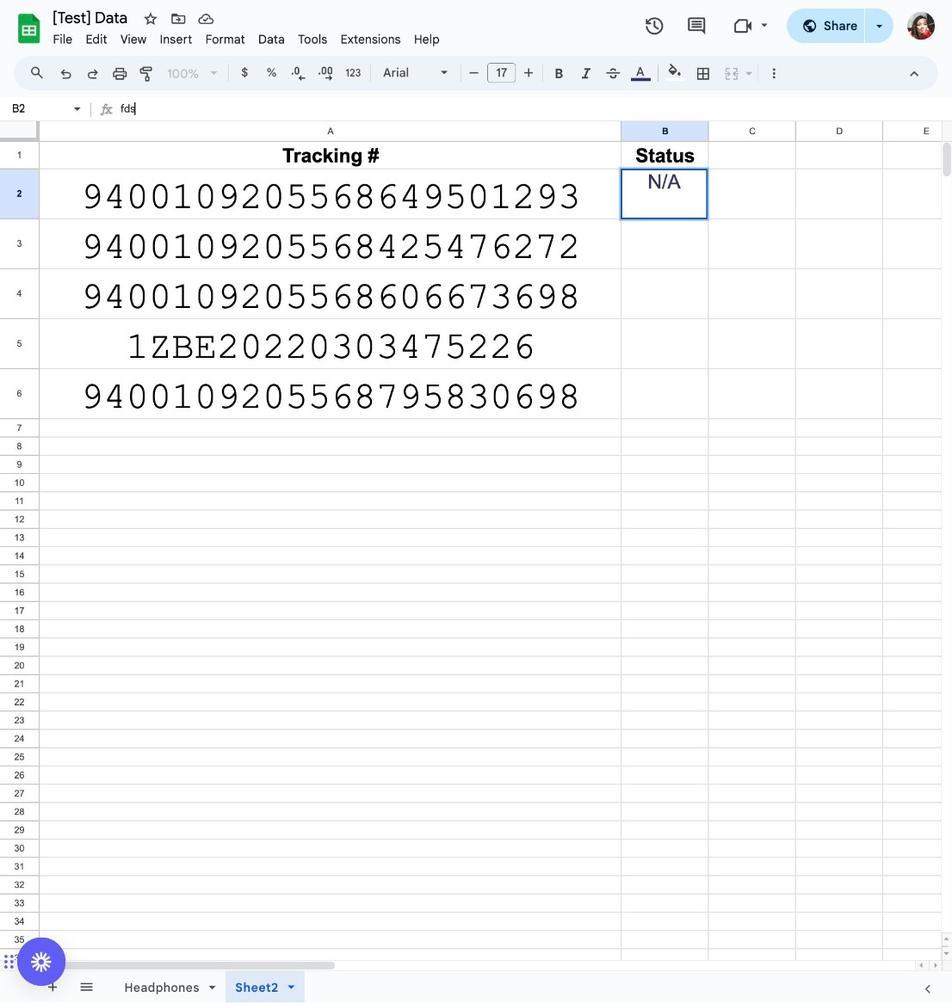 Task type: vqa. For each thing, say whether or not it's contained in the screenshot.
time
no



Task type: describe. For each thing, give the bounding box(es) containing it.
4 menu item from the left
[[153, 29, 199, 49]]

0 vertical spatial move image
[[170, 10, 187, 28]]

record a loom image
[[31, 952, 52, 973]]

none text field inside name box (⌘ + j) element
[[7, 101, 71, 117]]

document status: saved to drive. image
[[197, 10, 215, 28]]

undo (⌘z) image
[[57, 65, 75, 82]]

fill color image
[[665, 61, 685, 81]]

7 menu item from the left
[[292, 29, 334, 49]]

print (⌘p) image
[[111, 65, 128, 82]]

0 vertical spatial b2 field
[[121, 99, 952, 121]]

6 menu item from the left
[[252, 29, 292, 49]]

8 menu item from the left
[[334, 29, 408, 49]]

paint format image
[[138, 65, 155, 82]]

redo (⌘y) image
[[84, 65, 101, 82]]

more image
[[766, 65, 783, 82]]

name box (⌘ + j) element
[[5, 99, 85, 120]]

decrease font size (⌘+shift+comma) image
[[466, 64, 483, 81]]

Font size text field
[[488, 63, 516, 83]]

sheets home image
[[14, 13, 45, 44]]

hide the menus (ctrl+shift+f) image
[[906, 65, 923, 82]]

Font size field
[[488, 63, 523, 84]]

1 vertical spatial b2 field
[[624, 171, 705, 194]]

star image
[[142, 10, 159, 28]]

3 menu item from the left
[[114, 29, 153, 49]]

5 menu item from the left
[[199, 29, 252, 49]]

move image
[[3, 952, 9, 973]]

show all comments image
[[687, 16, 707, 37]]



Task type: locate. For each thing, give the bounding box(es) containing it.
bold (⌘b) image
[[551, 65, 568, 82]]

menu item
[[46, 29, 79, 49], [79, 29, 114, 49], [114, 29, 153, 49], [153, 29, 199, 49], [199, 29, 252, 49], [252, 29, 292, 49], [292, 29, 334, 49], [334, 29, 408, 49], [408, 29, 446, 49]]

1 horizontal spatial toolbar
[[108, 972, 318, 1004]]

2 menu item from the left
[[79, 29, 114, 49]]

Zoom field
[[161, 61, 225, 87]]

Rename text field
[[46, 7, 137, 27]]

add sheet image
[[44, 979, 59, 995]]

2 toolbar from the left
[[108, 972, 318, 1004]]

strikethrough (⌘+shift+x) image
[[605, 65, 622, 82]]

all sheets image
[[72, 974, 100, 1001]]

select merge type image
[[741, 62, 753, 68]]

1 horizontal spatial move image
[[170, 10, 187, 28]]

0 horizontal spatial toolbar
[[35, 972, 106, 1003]]

text color image
[[631, 61, 651, 81]]

1 toolbar from the left
[[35, 972, 106, 1003]]

borders image
[[694, 61, 714, 85]]

quick sharing actions image
[[877, 25, 883, 51]]

3 toolbar from the left
[[322, 972, 325, 1003]]

2 horizontal spatial toolbar
[[322, 972, 325, 1003]]

font list. arial selected. option
[[383, 61, 431, 85]]

increase font size (⌘+shift+period) image
[[520, 64, 537, 81]]

share. anyone with the link. anyone who has the link can access. no sign-in required. image
[[802, 18, 817, 33]]

move image left document status: saved to drive. icon
[[170, 10, 187, 28]]

Menus field
[[22, 61, 59, 85]]

menu bar inside menu bar banner
[[46, 22, 446, 51]]

decrease decimal places image
[[290, 65, 307, 82]]

application
[[0, 0, 952, 1004]]

main toolbar
[[51, 0, 787, 974]]

0 horizontal spatial move image
[[9, 952, 15, 973]]

None text field
[[7, 101, 71, 117]]

9 menu item from the left
[[408, 29, 446, 49]]

menu bar banner
[[0, 0, 952, 1004]]

toolbar
[[35, 972, 106, 1003], [108, 972, 318, 1004], [322, 972, 325, 1003]]

B2 field
[[121, 99, 952, 121], [624, 171, 705, 194]]

move image
[[170, 10, 187, 28], [9, 952, 15, 973]]

1 menu item from the left
[[46, 29, 79, 49]]

increase decimal places image
[[317, 65, 334, 82]]

move image left record a loom icon
[[9, 952, 15, 973]]

italic (⌘i) image
[[578, 65, 595, 82]]

1 vertical spatial move image
[[9, 952, 15, 973]]

last edit was 2 minutes ago image
[[645, 15, 665, 36]]

Zoom text field
[[163, 62, 205, 86]]

menu bar
[[46, 22, 446, 51]]

Star checkbox
[[139, 7, 163, 31]]



